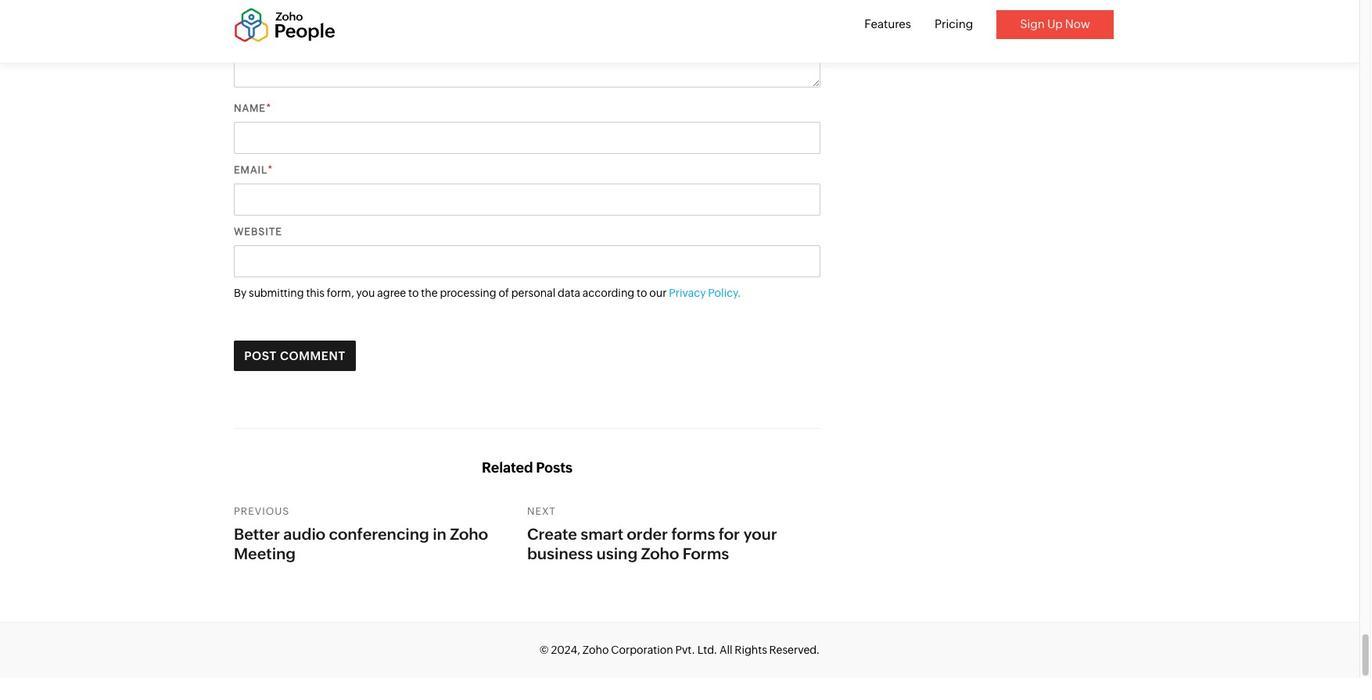 Task type: locate. For each thing, give the bounding box(es) containing it.
* up website
[[268, 163, 273, 176]]

data
[[558, 287, 580, 299]]

0 horizontal spatial to
[[408, 287, 419, 299]]

©
[[540, 645, 549, 657]]

in
[[433, 525, 447, 543]]

2 horizontal spatial zoho
[[641, 545, 679, 563]]

1 horizontal spatial to
[[637, 287, 647, 299]]

Comment text field
[[234, 0, 821, 87]]

to left the
[[408, 287, 419, 299]]

* for name *
[[266, 101, 271, 114]]

sign up now link
[[997, 10, 1114, 39]]

zoho inside next create smart order forms for your business using zoho forms
[[641, 545, 679, 563]]

up
[[1047, 17, 1063, 31]]

better
[[234, 525, 280, 543]]

privacy policy. link
[[669, 287, 741, 299]]

previous
[[234, 506, 290, 518]]

smart
[[581, 525, 624, 543]]

website
[[234, 226, 282, 237]]

this
[[306, 287, 325, 299]]

policy.
[[708, 287, 741, 299]]

None submit
[[234, 341, 356, 371]]

pricing link
[[935, 17, 973, 31]]

1 vertical spatial zoho
[[641, 545, 679, 563]]

create
[[527, 525, 577, 543]]

to left our
[[637, 287, 647, 299]]

*
[[266, 101, 271, 114], [268, 163, 273, 176]]

name
[[234, 102, 266, 114]]

related posts
[[482, 460, 573, 477]]

your
[[743, 525, 777, 543]]

0 horizontal spatial zoho
[[450, 525, 488, 543]]

1 vertical spatial *
[[268, 163, 273, 176]]

zoho
[[450, 525, 488, 543], [641, 545, 679, 563], [583, 645, 609, 657]]

pvt.
[[675, 645, 695, 657]]

zoho right in
[[450, 525, 488, 543]]

by submitting this form, you agree to the processing of personal data according to our privacy policy.
[[234, 287, 741, 299]]

0 vertical spatial *
[[266, 101, 271, 114]]

1 to from the left
[[408, 287, 419, 299]]

forms
[[671, 525, 715, 543]]

2024,
[[551, 645, 580, 657]]

main content
[[222, 0, 832, 623]]

sign
[[1020, 17, 1045, 31]]

next
[[527, 506, 556, 518]]

all
[[720, 645, 733, 657]]

© 2024, zoho corporation pvt. ltd. all rights reserved.
[[540, 645, 820, 657]]

* up email *
[[266, 101, 271, 114]]

pricing
[[935, 17, 973, 31]]

1 horizontal spatial zoho
[[583, 645, 609, 657]]

zoho right 2024, at the left of page
[[583, 645, 609, 657]]

zoho down order
[[641, 545, 679, 563]]

features link
[[864, 17, 911, 31]]

0 vertical spatial zoho
[[450, 525, 488, 543]]

to
[[408, 287, 419, 299], [637, 287, 647, 299]]

audio
[[283, 525, 325, 543]]

agree
[[377, 287, 406, 299]]

form,
[[327, 287, 354, 299]]



Task type: describe. For each thing, give the bounding box(es) containing it.
email
[[234, 164, 268, 176]]

for
[[719, 525, 740, 543]]

main content containing better audio conferencing in zoho meeting
[[222, 0, 832, 623]]

you
[[356, 287, 375, 299]]

Name text field
[[234, 122, 821, 154]]

Email email field
[[234, 183, 821, 216]]

our
[[649, 287, 667, 299]]

of
[[499, 287, 509, 299]]

* for email *
[[268, 163, 273, 176]]

order
[[627, 525, 668, 543]]

by
[[234, 287, 247, 299]]

privacy
[[669, 287, 706, 299]]

meeting
[[234, 545, 296, 563]]

personal
[[511, 287, 556, 299]]

ltd.
[[697, 645, 717, 657]]

business
[[527, 545, 593, 563]]

next create smart order forms for your business using zoho forms
[[527, 506, 777, 563]]

previous better audio conferencing in zoho meeting
[[234, 506, 488, 563]]

related
[[482, 460, 533, 477]]

features
[[864, 17, 911, 31]]

corporation
[[611, 645, 673, 657]]

conferencing
[[329, 525, 429, 543]]

email *
[[234, 163, 273, 176]]

reserved.
[[769, 645, 820, 657]]

sign up now
[[1020, 17, 1090, 31]]

none submit inside main content
[[234, 341, 356, 371]]

processing
[[440, 287, 496, 299]]

now
[[1065, 17, 1090, 31]]

posts
[[536, 460, 573, 477]]

forms
[[683, 545, 729, 563]]

name *
[[234, 101, 271, 114]]

submitting
[[249, 287, 304, 299]]

according
[[583, 287, 635, 299]]

the
[[421, 287, 438, 299]]

2 to from the left
[[637, 287, 647, 299]]

2 vertical spatial zoho
[[583, 645, 609, 657]]

zoho inside previous better audio conferencing in zoho meeting
[[450, 525, 488, 543]]

Website text field
[[234, 245, 821, 277]]

rights
[[735, 645, 767, 657]]

using
[[596, 545, 638, 563]]



Task type: vqa. For each thing, say whether or not it's contained in the screenshot.
Sign Up Now link
yes



